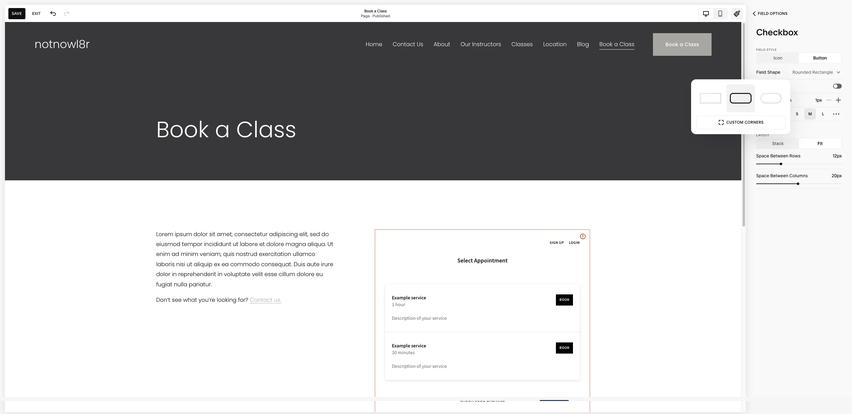 Task type: locate. For each thing, give the bounding box(es) containing it.
rounded rectangle
[[793, 69, 833, 75]]

field for field fill
[[757, 83, 767, 89]]

1 between from the top
[[771, 153, 789, 159]]

1 space from the top
[[757, 153, 770, 159]]

stack
[[773, 141, 784, 146]]

rounded rectangle image
[[730, 93, 752, 104]]

icon
[[774, 55, 783, 61]]

button
[[814, 55, 827, 61]]

0 horizontal spatial a
[[295, 403, 297, 409]]

a for for
[[295, 403, 297, 409]]

corners
[[745, 120, 764, 125]]

1 vertical spatial a
[[295, 403, 297, 409]]

2 vertical spatial tab list
[[757, 139, 842, 149]]

pill image
[[761, 93, 782, 104]]

off
[[344, 403, 349, 409]]

20%
[[334, 403, 343, 409]]

between for rows
[[771, 153, 789, 159]]

between
[[771, 153, 789, 159], [771, 173, 789, 179]]

plan.
[[385, 403, 395, 409]]

field options button
[[746, 7, 795, 20]]

space
[[757, 153, 770, 159], [757, 173, 770, 179]]

field left style
[[757, 48, 766, 51]]

space down space between rows
[[757, 173, 770, 179]]

tab list containing icon
[[757, 53, 842, 63]]

checkbox
[[757, 27, 798, 38]]

0 vertical spatial space
[[757, 153, 770, 159]]

custom corners button
[[696, 116, 786, 129]]

a for book
[[374, 9, 376, 13]]

field style
[[757, 48, 777, 51]]

limited
[[298, 403, 312, 409]]

1 vertical spatial space
[[757, 173, 770, 179]]

book
[[364, 9, 373, 13]]

tab list
[[699, 9, 728, 18], [757, 53, 842, 63], [757, 139, 842, 149]]

field left fill
[[757, 83, 767, 89]]

rows
[[790, 153, 801, 159]]

a
[[374, 9, 376, 13], [295, 403, 297, 409]]

button button
[[799, 53, 842, 63]]

exit button
[[29, 8, 44, 19]]

2 between from the top
[[771, 173, 789, 179]]

a inside book a class page · published
[[374, 9, 376, 13]]

fit
[[818, 141, 823, 146]]

11/22/2023.
[[487, 403, 510, 409]]

None range field
[[757, 163, 842, 165], [757, 183, 842, 185], [757, 163, 842, 165], [757, 183, 842, 185]]

None checkbox
[[834, 84, 838, 88]]

a right for
[[295, 403, 297, 409]]

2 space from the top
[[757, 173, 770, 179]]

·
[[371, 13, 372, 18]]

None field
[[822, 153, 842, 159], [822, 172, 842, 179], [822, 153, 842, 159], [822, 172, 842, 179]]

a right book
[[374, 9, 376, 13]]

0 vertical spatial between
[[771, 153, 789, 159]]

option group
[[792, 109, 842, 120]]

new
[[358, 403, 367, 409]]

l
[[822, 112, 825, 116]]

0 vertical spatial a
[[374, 9, 376, 13]]

field for field shape
[[757, 69, 767, 75]]

between down stack button
[[771, 153, 789, 159]]

style
[[767, 48, 777, 51]]

at
[[445, 403, 449, 409]]

space down stack button
[[757, 153, 770, 159]]

field left shape
[[757, 69, 767, 75]]

field options
[[758, 11, 788, 16]]

take
[[324, 403, 333, 409]]

rounded
[[793, 69, 812, 75]]

space for space between columns
[[757, 173, 770, 179]]

rectangle
[[813, 69, 833, 75]]

any
[[350, 403, 357, 409]]

1 horizontal spatial a
[[374, 9, 376, 13]]

field
[[758, 11, 769, 16], [757, 48, 766, 51], [757, 69, 767, 75], [757, 83, 767, 89]]

1 vertical spatial tab list
[[757, 53, 842, 63]]

time,
[[313, 403, 323, 409]]

1 vertical spatial between
[[771, 173, 789, 179]]

field shape
[[757, 69, 781, 75]]

field inside button
[[758, 11, 769, 16]]

between left columns
[[771, 173, 789, 179]]

padding
[[757, 111, 774, 117]]

field left options
[[758, 11, 769, 16]]



Task type: vqa. For each thing, say whether or not it's contained in the screenshot.
Field within button
yes



Task type: describe. For each thing, give the bounding box(es) containing it.
Border Thickness field
[[802, 93, 822, 107]]

published
[[373, 13, 390, 18]]

stack button
[[757, 139, 799, 149]]

option group containing s
[[792, 109, 842, 120]]

shape
[[768, 69, 781, 75]]

0 vertical spatial tab list
[[699, 9, 728, 18]]

border thickness
[[757, 97, 792, 103]]

exit
[[32, 11, 41, 16]]

between for columns
[[771, 173, 789, 179]]

for
[[287, 403, 293, 409]]

field for field style
[[757, 48, 766, 51]]

icon button
[[757, 53, 799, 63]]

m
[[809, 112, 812, 116]]

field fill
[[757, 83, 773, 89]]

page
[[361, 13, 370, 18]]

thickness
[[771, 97, 792, 103]]

s
[[796, 112, 799, 116]]

checkout.
[[450, 403, 470, 409]]

fit button
[[799, 139, 842, 149]]

square image
[[700, 93, 721, 104]]

field for field options
[[758, 11, 769, 16]]

columns
[[790, 173, 808, 179]]

space for space between rows
[[757, 153, 770, 159]]

class
[[377, 9, 387, 13]]

save
[[12, 11, 22, 16]]

code
[[405, 403, 416, 409]]

border
[[757, 97, 771, 103]]

custom
[[727, 120, 744, 125]]

expires
[[471, 403, 486, 409]]

custom corners
[[727, 120, 764, 125]]

space between columns
[[757, 173, 808, 179]]

w11csave20
[[417, 403, 444, 409]]

book a class page · published
[[361, 9, 390, 18]]

save button
[[8, 8, 25, 19]]

website
[[368, 403, 384, 409]]

tab list containing stack
[[757, 139, 842, 149]]

for a limited time, take 20% off any new website plan. use code w11csave20 at checkout. expires 11/22/2023.
[[287, 403, 511, 409]]

use
[[396, 403, 404, 409]]

space between rows
[[757, 153, 801, 159]]

fill
[[768, 83, 773, 89]]

options
[[770, 11, 788, 16]]

layout
[[757, 134, 770, 137]]



